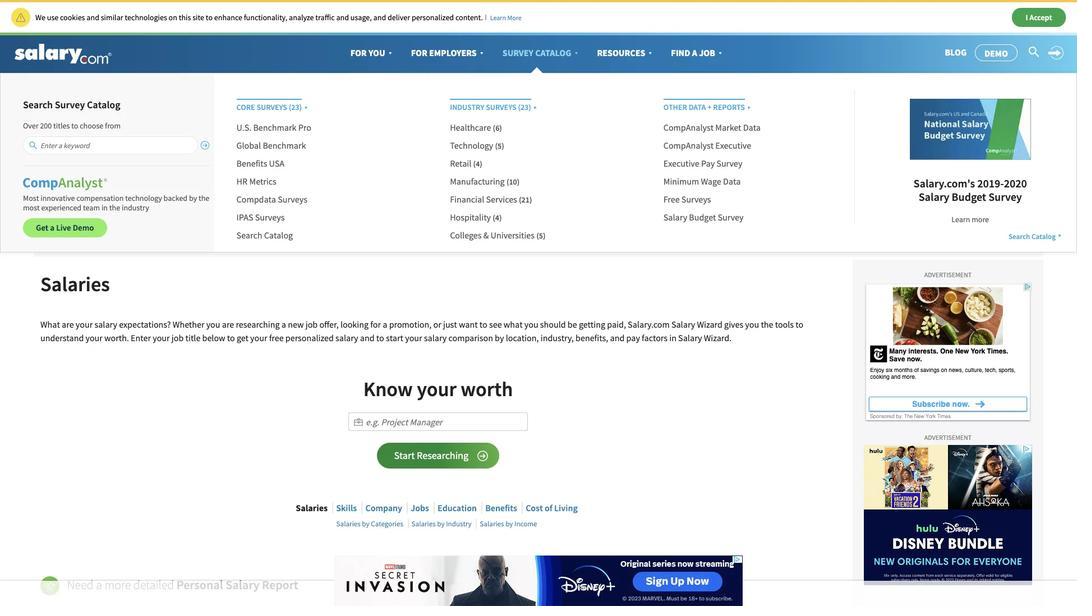 Task type: vqa. For each thing, say whether or not it's contained in the screenshot.
"COMPARISON"
yes



Task type: describe. For each thing, give the bounding box(es) containing it.
salaries for salaries by categories
[[337, 519, 361, 529]]

researching
[[417, 449, 469, 462]]

0 horizontal spatial search catalog link
[[237, 230, 293, 241]]

companalyst image
[[23, 177, 107, 190]]

benefits,
[[576, 332, 609, 343]]

u.s.
[[237, 122, 252, 133]]

a right for on the bottom left of the page
[[383, 319, 388, 330]]

survey up the 'over 200 titles to choose from'
[[55, 98, 85, 111]]

market
[[716, 122, 742, 133]]

i
[[1027, 12, 1029, 22]]

surveys for compdata
[[278, 194, 308, 205]]

(23) for healthcare
[[518, 102, 532, 112]]

job image
[[354, 418, 363, 427]]

demo inside demo link
[[985, 48, 1009, 59]]

for you link
[[342, 35, 403, 70]]

triangle right image
[[532, 99, 539, 112]]

2020
[[1005, 176, 1028, 190]]

want
[[459, 319, 478, 330]]

global benchmark link
[[237, 140, 306, 151]]

resources
[[598, 47, 646, 58]]

free surveys link
[[664, 194, 712, 205]]

1 horizontal spatial more
[[972, 214, 990, 224]]

location,
[[506, 332, 539, 343]]

2 horizontal spatial salary
[[424, 332, 447, 343]]

get
[[36, 222, 48, 233]]

for employers link
[[403, 35, 494, 70]]

most
[[23, 203, 40, 213]]

to right tools
[[796, 319, 804, 330]]

healthcare (6)
[[450, 122, 502, 133]]

traffic
[[316, 12, 335, 22]]

companalyst executive link
[[664, 140, 752, 151]]

&
[[484, 230, 489, 241]]

triangle right image inside search catalog link
[[1057, 232, 1064, 240]]

expectations?
[[119, 319, 171, 330]]

promotion,
[[389, 319, 432, 330]]

survey catalog
[[503, 47, 572, 58]]

0 horizontal spatial more
[[105, 577, 131, 593]]

a for find a job
[[693, 47, 698, 58]]

1 horizontal spatial the
[[199, 193, 210, 203]]

find
[[672, 47, 691, 58]]

survey down "more"
[[503, 47, 534, 58]]

what
[[504, 319, 523, 330]]

pay
[[627, 332, 640, 343]]

cost of living link
[[526, 503, 578, 514]]

global
[[237, 140, 261, 151]]

1 horizontal spatial job
[[306, 319, 318, 330]]

budget inside salary.com's 2019-2020 salary budget survey
[[952, 189, 987, 204]]

for employers
[[411, 47, 477, 58]]

arrow circle right image
[[478, 451, 488, 461]]

0 vertical spatial data
[[689, 102, 706, 112]]

minimum wage data link
[[664, 176, 741, 187]]

usage,
[[351, 12, 372, 22]]

free surveys
[[664, 194, 712, 205]]

personal
[[177, 577, 223, 593]]

categories
[[371, 519, 404, 529]]

1 horizontal spatial search catalog link
[[1009, 231, 1064, 242]]

more
[[508, 13, 522, 22]]

your right enter
[[153, 332, 170, 343]]

to left see
[[480, 319, 488, 330]]

companalyst market data link
[[664, 122, 761, 133]]

blog
[[946, 47, 967, 58]]

surveys for free
[[682, 194, 712, 205]]

2 you from the left
[[525, 319, 539, 330]]

by inside most innovative compensation technology backed by the most experienced team in the industry
[[189, 193, 197, 203]]

salary budget survey link
[[664, 212, 744, 223]]

or
[[434, 319, 442, 330]]

e.g. Project Manager search field
[[349, 413, 528, 431]]

0 horizontal spatial the
[[109, 203, 120, 213]]

and left similar
[[87, 12, 99, 22]]

your left worth.
[[86, 332, 103, 343]]

1 vertical spatial search image
[[29, 141, 38, 150]]

worth
[[461, 377, 513, 402]]

over
[[23, 121, 39, 131]]

industry surveys (23)
[[450, 102, 532, 112]]

metrics
[[250, 176, 277, 187]]

triangle right image for data
[[745, 99, 753, 112]]

companalyst for companalyst market data
[[664, 122, 714, 133]]

jobs link
[[411, 503, 429, 514]]

cookies
[[60, 12, 85, 22]]

blog link
[[946, 47, 967, 58]]

surveys for industry
[[486, 102, 517, 112]]

salary inside salary.com's 2019-2020 salary budget survey
[[919, 189, 950, 204]]

0 vertical spatial industry
[[450, 102, 485, 112]]

salary.com image
[[15, 44, 112, 64]]

pro
[[298, 122, 312, 133]]

1 horizontal spatial search
[[237, 230, 262, 241]]

other data + reports link
[[664, 99, 753, 112]]

and right traffic
[[337, 12, 349, 22]]

a for get a live demo
[[50, 222, 55, 233]]

demo inside get a live demo link
[[73, 222, 94, 233]]

what
[[40, 319, 60, 330]]

in inside most innovative compensation technology backed by the most experienced team in the industry
[[102, 203, 108, 213]]

the inside what are your salary expectations? whether you are researching a new job offer, looking for a promotion, or just want to see what you should be getting paid, salary.com salary wizard gives you the tools to understand your worth. enter your job title below to get your free personalized salary and to start your salary comparison by location, industry, benefits, and pay factors in salary wizard.
[[761, 319, 774, 330]]

content.
[[456, 12, 483, 22]]

salary.com
[[628, 319, 670, 330]]

other
[[664, 102, 688, 112]]

data for wage
[[724, 176, 741, 187]]

living
[[555, 503, 578, 514]]

financial services (21)
[[450, 194, 532, 205]]

research link
[[73, 79, 105, 90]]

reports
[[714, 102, 745, 112]]

a for need a more detailed personal salary report
[[96, 577, 102, 593]]

salaries up what
[[40, 271, 110, 297]]

need
[[67, 577, 94, 593]]

functionality,
[[244, 12, 288, 22]]

skills link
[[336, 503, 357, 514]]

we
[[35, 12, 45, 22]]

titles
[[53, 121, 70, 131]]

need a more detailed personal salary report
[[65, 577, 299, 593]]

new
[[288, 319, 304, 330]]

learn for learn more
[[952, 214, 971, 224]]

site
[[193, 12, 204, 22]]

hr metrics link
[[237, 176, 277, 187]]

your down promotion,
[[405, 332, 422, 343]]

for
[[371, 319, 381, 330]]

1 horizontal spatial salary
[[336, 332, 358, 343]]

data for market
[[744, 122, 761, 133]]

home link
[[38, 79, 60, 90]]

find a job link
[[663, 35, 733, 70]]

to down for on the bottom left of the page
[[377, 332, 384, 343]]

your down researching
[[250, 332, 267, 343]]

(21)
[[519, 195, 532, 205]]

skills
[[336, 503, 357, 514]]

benefits usa link
[[237, 158, 285, 169]]

(10)
[[507, 177, 520, 187]]

companalyst market data
[[664, 122, 761, 133]]

learn more
[[952, 214, 990, 224]]

benefits link
[[486, 503, 518, 514]]

your up understand
[[76, 319, 93, 330]]

a left new
[[282, 319, 286, 330]]

get a live demo
[[36, 222, 94, 233]]

analyze
[[289, 12, 314, 22]]

technologies
[[125, 12, 167, 22]]

salaries for salaries by industry
[[412, 519, 436, 529]]

learn for learn more
[[491, 13, 506, 22]]

companalyst for companalyst executive
[[664, 140, 714, 151]]

worth.
[[104, 332, 129, 343]]

1 vertical spatial budget
[[690, 212, 717, 223]]



Task type: locate. For each thing, give the bounding box(es) containing it.
by inside what are your salary expectations? whether you are researching a new job offer, looking for a promotion, or just want to see what you should be getting paid, salary.com salary wizard gives you the tools to understand your worth. enter your job title below to get your free personalized salary and to start your salary comparison by location, industry, benefits, and pay factors in salary wizard.
[[495, 332, 504, 343]]

from
[[105, 121, 121, 131]]

1 horizontal spatial search image
[[1028, 46, 1041, 58]]

choose
[[80, 121, 103, 131]]

survey right pay on the top right
[[717, 158, 743, 169]]

search down 2020
[[1009, 232, 1031, 242]]

personalized down new
[[286, 332, 334, 343]]

factors
[[642, 332, 668, 343]]

cost
[[526, 503, 543, 514]]

get a live demo link
[[24, 219, 106, 236]]

2 horizontal spatial triangle right image
[[1057, 232, 1064, 240]]

3 you from the left
[[746, 319, 760, 330]]

0 vertical spatial advertisement
[[925, 270, 973, 279]]

(4) inside hospitality (4)
[[493, 213, 502, 223]]

colleges & universities (5)
[[450, 230, 546, 241]]

survey down wage
[[718, 212, 744, 223]]

home
[[38, 79, 56, 89]]

salaries down benefits 'link'
[[480, 519, 504, 529]]

be
[[568, 319, 577, 330]]

1 horizontal spatial budget
[[952, 189, 987, 204]]

you right gives
[[746, 319, 760, 330]]

(5) down the (6)
[[495, 141, 505, 151]]

executive up minimum
[[664, 158, 700, 169]]

0 vertical spatial (5)
[[495, 141, 505, 151]]

benchmark inside 'link'
[[263, 140, 306, 151]]

looking
[[341, 319, 369, 330]]

0 vertical spatial companalyst
[[664, 122, 714, 133]]

1 vertical spatial data
[[744, 122, 761, 133]]

0 horizontal spatial salary
[[95, 319, 117, 330]]

detailed
[[133, 577, 174, 593]]

the left industry
[[109, 203, 120, 213]]

see
[[490, 319, 502, 330]]

demo right live
[[73, 222, 94, 233]]

0 horizontal spatial triangle right image
[[302, 99, 310, 112]]

demo link
[[976, 44, 1018, 61]]

benefits
[[237, 158, 267, 169], [486, 503, 518, 514]]

in inside what are your salary expectations? whether you are researching a new job offer, looking for a promotion, or just want to see what you should be getting paid, salary.com salary wizard gives you the tools to understand your worth. enter your job title below to get your free personalized salary and to start your salary comparison by location, industry, benefits, and pay factors in salary wizard.
[[670, 332, 677, 343]]

cost of living
[[526, 503, 578, 514]]

team
[[83, 203, 100, 213]]

you
[[369, 47, 386, 58]]

for left "you"
[[351, 47, 367, 58]]

search up over
[[23, 98, 53, 111]]

start researching button
[[377, 443, 500, 469]]

retail (4)
[[450, 158, 483, 169]]

salaries by income link
[[480, 519, 538, 529]]

benefits for benefits 'link'
[[486, 503, 518, 514]]

arrow circle right image
[[201, 141, 210, 150]]

0 vertical spatial benefits
[[237, 158, 267, 169]]

financial
[[450, 194, 485, 205]]

free
[[269, 332, 284, 343]]

start researching
[[394, 449, 469, 462]]

hospitality (4)
[[450, 212, 502, 223]]

ipas
[[237, 212, 253, 223]]

by left categories
[[362, 519, 370, 529]]

live
[[56, 222, 71, 233]]

should
[[541, 319, 566, 330]]

0 horizontal spatial learn
[[491, 13, 506, 22]]

None search field
[[349, 413, 528, 431]]

1 vertical spatial learn
[[952, 214, 971, 224]]

0 horizontal spatial you
[[206, 319, 220, 330]]

0 vertical spatial executive
[[716, 140, 752, 151]]

executive down market
[[716, 140, 752, 151]]

core
[[237, 102, 255, 112]]

salary down or
[[424, 332, 447, 343]]

0 horizontal spatial in
[[102, 203, 108, 213]]

2 are from the left
[[222, 319, 234, 330]]

colleges
[[450, 230, 482, 241]]

core surveys (23) link
[[237, 99, 310, 112]]

1 horizontal spatial (23)
[[518, 102, 532, 112]]

more left detailed
[[105, 577, 131, 593]]

benchmark for u.s.
[[253, 122, 297, 133]]

0 horizontal spatial job
[[172, 332, 184, 343]]

1 companalyst from the top
[[664, 122, 714, 133]]

to right site
[[206, 12, 213, 22]]

and down paid, in the bottom of the page
[[611, 332, 625, 343]]

(23) for u.s. benchmark pro
[[289, 102, 302, 112]]

your
[[76, 319, 93, 330], [86, 332, 103, 343], [153, 332, 170, 343], [250, 332, 267, 343], [405, 332, 422, 343], [417, 377, 457, 402]]

the left tools
[[761, 319, 774, 330]]

search down ipas
[[237, 230, 262, 241]]

benefits up salaries by income
[[486, 503, 518, 514]]

surveys up the (6)
[[486, 102, 517, 112]]

1 vertical spatial in
[[670, 332, 677, 343]]

1 horizontal spatial executive
[[716, 140, 752, 151]]

salary.com's 2019-2020 salary budget survey
[[914, 176, 1028, 204]]

deliver
[[388, 12, 410, 22]]

2 vertical spatial data
[[724, 176, 741, 187]]

budget up learn more
[[952, 189, 987, 204]]

1 horizontal spatial data
[[724, 176, 741, 187]]

understand
[[40, 332, 84, 343]]

1 vertical spatial companalyst
[[664, 140, 714, 151]]

0 horizontal spatial (23)
[[289, 102, 302, 112]]

hospitality
[[450, 212, 491, 223]]

(4) right retail
[[474, 159, 483, 169]]

technology (5)
[[450, 140, 505, 151]]

0 horizontal spatial budget
[[690, 212, 717, 223]]

similar
[[101, 12, 123, 22]]

a right get
[[50, 222, 55, 233]]

salaries for salaries by income
[[480, 519, 504, 529]]

search image down i accept 'button'
[[1028, 46, 1041, 58]]

surveys for core
[[257, 102, 287, 112]]

1 vertical spatial executive
[[664, 158, 700, 169]]

salary
[[118, 79, 137, 89], [919, 189, 950, 204], [664, 212, 688, 223], [672, 319, 696, 330], [679, 332, 703, 343], [226, 577, 260, 593]]

triangle right image for pro
[[302, 99, 310, 112]]

1 horizontal spatial demo
[[985, 48, 1009, 59]]

executive
[[716, 140, 752, 151], [664, 158, 700, 169]]

personalized inside what are your salary expectations? whether you are researching a new job offer, looking for a promotion, or just want to see what you should be getting paid, salary.com salary wizard gives you the tools to understand your worth. enter your job title below to get your free personalized salary and to start your salary comparison by location, industry, benefits, and pay factors in salary wizard.
[[286, 332, 334, 343]]

are up understand
[[62, 319, 74, 330]]

data right wage
[[724, 176, 741, 187]]

by for salaries by income
[[506, 519, 513, 529]]

services
[[486, 194, 517, 205]]

whether
[[173, 319, 205, 330]]

2019-
[[978, 176, 1005, 190]]

0 horizontal spatial demo
[[73, 222, 94, 233]]

1 horizontal spatial triangle right image
[[745, 99, 753, 112]]

salaries by industry
[[412, 519, 472, 529]]

salaries by income
[[480, 519, 538, 529]]

getting
[[579, 319, 606, 330]]

we use cookies and similar technologies on this site to enhance functionality, analyze traffic and usage, and deliver personalized content.
[[35, 12, 483, 22]]

industry
[[122, 203, 149, 213]]

0 vertical spatial benchmark
[[253, 122, 297, 133]]

1 horizontal spatial you
[[525, 319, 539, 330]]

to right the titles
[[71, 121, 78, 131]]

by down education
[[438, 519, 445, 529]]

0 horizontal spatial benefits
[[237, 158, 267, 169]]

a left the job
[[693, 47, 698, 58]]

hr metrics
[[237, 176, 277, 187]]

salaries left skills link
[[296, 503, 328, 514]]

demo right the blog
[[985, 48, 1009, 59]]

0 vertical spatial personalized
[[412, 12, 454, 22]]

1 vertical spatial industry
[[446, 519, 472, 529]]

data left +
[[689, 102, 706, 112]]

1 vertical spatial more
[[105, 577, 131, 593]]

2 for from the left
[[411, 47, 428, 58]]

search catalog
[[237, 230, 293, 241], [1009, 232, 1057, 242]]

demo
[[985, 48, 1009, 59], [73, 222, 94, 233]]

companalyst inside companalyst executive link
[[664, 140, 714, 151]]

1 horizontal spatial (4)
[[493, 213, 502, 223]]

search image down over
[[29, 141, 38, 150]]

(4) for hospitality
[[493, 213, 502, 223]]

advertisement region
[[335, 158, 743, 208], [865, 282, 1033, 423], [865, 445, 1033, 585], [335, 556, 743, 606]]

usa
[[269, 158, 285, 169]]

wizard
[[697, 319, 723, 330]]

search image
[[1028, 46, 1041, 58], [29, 141, 38, 150]]

2 horizontal spatial you
[[746, 319, 760, 330]]

compdata
[[237, 194, 276, 205]]

0 vertical spatial budget
[[952, 189, 987, 204]]

benchmark up usa
[[263, 140, 306, 151]]

1 for from the left
[[351, 47, 367, 58]]

(5) inside technology (5)
[[495, 141, 505, 151]]

by for salaries by industry
[[438, 519, 445, 529]]

0 horizontal spatial for
[[351, 47, 367, 58]]

triangle right image inside core surveys (23) link
[[302, 99, 310, 112]]

i accept
[[1027, 12, 1053, 22]]

1 horizontal spatial personalized
[[412, 12, 454, 22]]

your up 'e.g. project manager' search field
[[417, 377, 457, 402]]

surveys up u.s. benchmark pro
[[257, 102, 287, 112]]

surveys right compdata
[[278, 194, 308, 205]]

benchmark up the "global benchmark"
[[253, 122, 297, 133]]

experienced
[[41, 203, 81, 213]]

1 horizontal spatial in
[[670, 332, 677, 343]]

0 vertical spatial demo
[[985, 48, 1009, 59]]

more down salary.com's 2019-2020 salary budget survey
[[972, 214, 990, 224]]

benefits for benefits usa
[[237, 158, 267, 169]]

1 horizontal spatial benefits
[[486, 503, 518, 514]]

1 vertical spatial benchmark
[[263, 140, 306, 151]]

0 horizontal spatial search catalog
[[237, 230, 293, 241]]

of
[[545, 503, 553, 514]]

2 horizontal spatial data
[[744, 122, 761, 133]]

industry up healthcare
[[450, 102, 485, 112]]

200
[[40, 121, 52, 131]]

surveys down compdata surveys link
[[255, 212, 285, 223]]

learn more
[[491, 13, 522, 22]]

salary up worth.
[[95, 319, 117, 330]]

to left get
[[227, 332, 235, 343]]

ipas surveys link
[[237, 212, 285, 223]]

learn down salary.com's 2019-2020 salary budget survey
[[952, 214, 971, 224]]

you up below
[[206, 319, 220, 330]]

salaries down jobs link
[[412, 519, 436, 529]]

companalyst up executive pay survey
[[664, 140, 714, 151]]

1 you from the left
[[206, 319, 220, 330]]

search catalog link
[[237, 230, 293, 241], [1009, 231, 1064, 242]]

1 vertical spatial (5)
[[537, 231, 546, 241]]

in right factors
[[670, 332, 677, 343]]

and down for on the bottom left of the page
[[360, 332, 375, 343]]

1 horizontal spatial are
[[222, 319, 234, 330]]

survey up learn more
[[989, 189, 1023, 204]]

innovative
[[41, 193, 75, 203]]

personalized
[[412, 12, 454, 22], [286, 332, 334, 343]]

0 vertical spatial job
[[306, 319, 318, 330]]

1 vertical spatial benefits
[[486, 503, 518, 514]]

offer,
[[320, 319, 339, 330]]

1 (23) from the left
[[289, 102, 302, 112]]

(4) for retail
[[474, 159, 483, 169]]

1 horizontal spatial (5)
[[537, 231, 546, 241]]

and right usage,
[[374, 12, 386, 22]]

surveys
[[257, 102, 287, 112], [486, 102, 517, 112], [278, 194, 308, 205], [682, 194, 712, 205], [255, 212, 285, 223]]

0 horizontal spatial (5)
[[495, 141, 505, 151]]

industry down education link
[[446, 519, 472, 529]]

0 vertical spatial more
[[972, 214, 990, 224]]

budget down free surveys link
[[690, 212, 717, 223]]

2 (23) from the left
[[518, 102, 532, 112]]

companalyst down other
[[664, 122, 714, 133]]

universities
[[491, 230, 535, 241]]

benchmark for global
[[263, 140, 306, 151]]

survey inside salary.com's 2019-2020 salary budget survey
[[989, 189, 1023, 204]]

0 horizontal spatial are
[[62, 319, 74, 330]]

industry
[[450, 102, 485, 112], [446, 519, 472, 529]]

2 advertisement from the top
[[925, 433, 973, 442]]

(5) right universities
[[537, 231, 546, 241]]

0 horizontal spatial search
[[23, 98, 53, 111]]

salaries down skills at the left bottom
[[337, 519, 361, 529]]

i accept button
[[1013, 8, 1067, 27]]

benefits down "global"
[[237, 158, 267, 169]]

surveys down 'minimum wage data' link
[[682, 194, 712, 205]]

are up below
[[222, 319, 234, 330]]

you up location,
[[525, 319, 539, 330]]

(5)
[[495, 141, 505, 151], [537, 231, 546, 241]]

retail
[[450, 158, 472, 169]]

0 vertical spatial learn
[[491, 13, 506, 22]]

compdata surveys link
[[237, 194, 308, 205]]

data right market
[[744, 122, 761, 133]]

1 vertical spatial (4)
[[493, 213, 502, 223]]

1 vertical spatial demo
[[73, 222, 94, 233]]

1 are from the left
[[62, 319, 74, 330]]

wizard.
[[704, 332, 732, 343]]

2 companalyst from the top
[[664, 140, 714, 151]]

0 horizontal spatial personalized
[[286, 332, 334, 343]]

most
[[23, 193, 39, 203]]

triangle right image
[[302, 99, 310, 112], [745, 99, 753, 112], [1057, 232, 1064, 240]]

know
[[364, 377, 413, 402]]

0 horizontal spatial search image
[[29, 141, 38, 150]]

1 vertical spatial advertisement
[[925, 433, 973, 442]]

minimum wage data
[[664, 176, 741, 187]]

1 horizontal spatial learn
[[952, 214, 971, 224]]

0 horizontal spatial executive
[[664, 158, 700, 169]]

2 horizontal spatial search
[[1009, 232, 1031, 242]]

other data + reports
[[664, 102, 745, 112]]

in right team
[[102, 203, 108, 213]]

personalized right deliver
[[412, 12, 454, 22]]

job right new
[[306, 319, 318, 330]]

1 horizontal spatial for
[[411, 47, 428, 58]]

for left employers
[[411, 47, 428, 58]]

learn left "more"
[[491, 13, 506, 22]]

0 vertical spatial search image
[[1028, 46, 1041, 58]]

surveys for ipas
[[255, 212, 285, 223]]

by right backed
[[189, 193, 197, 203]]

the right backed
[[199, 193, 210, 203]]

0 horizontal spatial (4)
[[474, 159, 483, 169]]

to
[[206, 12, 213, 22], [71, 121, 78, 131], [480, 319, 488, 330], [796, 319, 804, 330], [227, 332, 235, 343], [377, 332, 384, 343]]

by left the income
[[506, 519, 513, 529]]

1 advertisement from the top
[[925, 270, 973, 279]]

(4) inside the retail (4)
[[474, 159, 483, 169]]

1 horizontal spatial search catalog
[[1009, 232, 1057, 242]]

manufacturing
[[450, 176, 505, 187]]

triangle right image inside 'other data + reports' link
[[745, 99, 753, 112]]

catalog
[[536, 47, 572, 58], [87, 98, 120, 111], [264, 230, 293, 241], [1032, 232, 1057, 242]]

(5) inside colleges & universities (5)
[[537, 231, 546, 241]]

2 horizontal spatial the
[[761, 319, 774, 330]]

salary down looking
[[336, 332, 358, 343]]

for for for employers
[[411, 47, 428, 58]]

companalyst executive
[[664, 140, 752, 151]]

the
[[199, 193, 210, 203], [109, 203, 120, 213], [761, 319, 774, 330]]

Enter a keyword text field
[[23, 136, 198, 154]]

for for for you
[[351, 47, 367, 58]]

core surveys (23)
[[237, 102, 302, 112]]

0 vertical spatial in
[[102, 203, 108, 213]]

0 horizontal spatial data
[[689, 102, 706, 112]]

1 vertical spatial personalized
[[286, 332, 334, 343]]

salaries by categories
[[337, 519, 404, 529]]

companalyst
[[664, 122, 714, 133], [664, 140, 714, 151]]

by for salaries by categories
[[362, 519, 370, 529]]

0 vertical spatial (4)
[[474, 159, 483, 169]]

a right need
[[96, 577, 102, 593]]

1 vertical spatial job
[[172, 332, 184, 343]]

accept
[[1030, 12, 1053, 22]]

global benchmark
[[237, 140, 306, 151]]

start
[[394, 449, 415, 462]]

companalyst inside companalyst market data link
[[664, 122, 714, 133]]

by down see
[[495, 332, 504, 343]]

on
[[169, 12, 177, 22]]

job left title
[[172, 332, 184, 343]]

(4) up colleges & universities (5)
[[493, 213, 502, 223]]

you
[[206, 319, 220, 330], [525, 319, 539, 330], [746, 319, 760, 330]]



